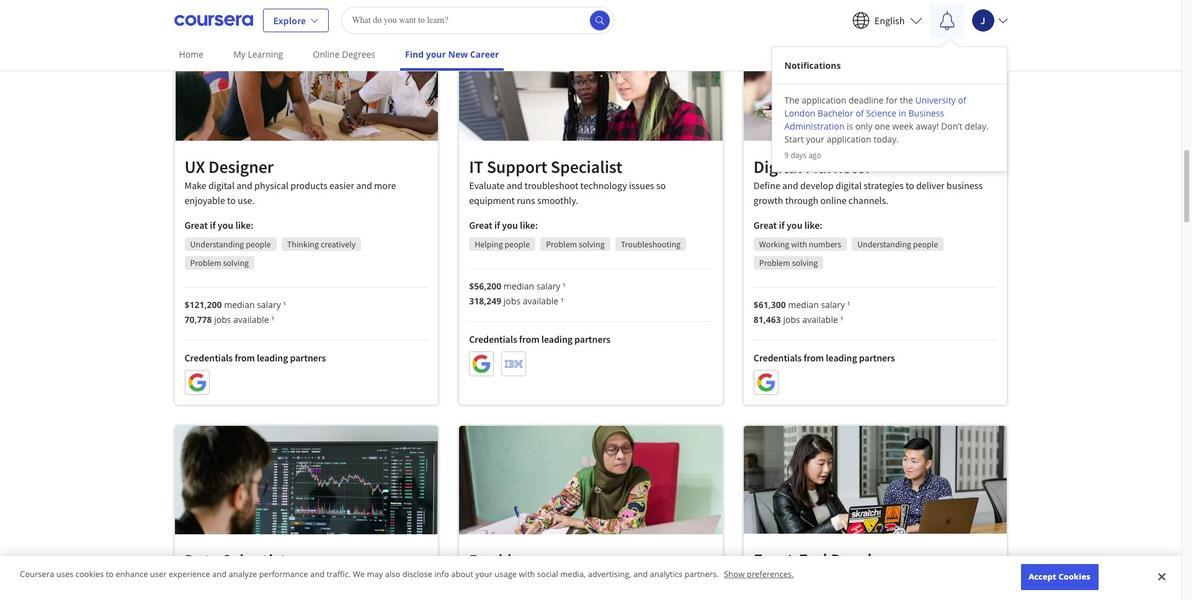 Task type: describe. For each thing, give the bounding box(es) containing it.
like: for make
[[235, 219, 253, 231]]

career
[[470, 48, 499, 60]]

is
[[847, 120, 853, 132]]

evaluate
[[469, 179, 505, 192]]

salary for define
[[821, 299, 845, 311]]

function,
[[895, 573, 932, 585]]

accept
[[1029, 572, 1056, 583]]

informed
[[322, 573, 360, 585]]

0 vertical spatial your
[[426, 48, 446, 60]]

in
[[899, 107, 906, 119]]

analyze inside privacy 'alert dialog'
[[229, 569, 257, 580]]

days
[[791, 150, 807, 160]]

median for define
[[788, 299, 819, 311]]

0 horizontal spatial understanding
[[190, 239, 244, 250]]

online degrees
[[313, 48, 375, 60]]

credentials from leading partners for define
[[754, 352, 895, 364]]

2 financial from the left
[[644, 573, 680, 586]]

business for marketer
[[947, 179, 983, 192]]

show preferences. link
[[724, 569, 794, 580]]

leading for define
[[826, 352, 857, 364]]

end
[[799, 549, 827, 571]]

1 horizontal spatial solving
[[579, 239, 605, 250]]

working with numbers
[[759, 239, 841, 250]]

online degrees link
[[308, 40, 380, 68]]

leading for make
[[257, 351, 288, 364]]

to inside privacy 'alert dialog'
[[106, 569, 114, 580]]

english button
[[845, 4, 930, 36]]

credentials for specialist
[[469, 333, 517, 346]]

accept cookies button
[[1021, 565, 1098, 591]]

median for specialist
[[504, 280, 534, 292]]

thinking
[[287, 239, 319, 250]]

of inside front-end developer design and develop the look, feel, function, and user experience of a website.
[[801, 587, 809, 600]]

start
[[784, 133, 804, 145]]

1 horizontal spatial understanding
[[857, 239, 911, 250]]

only
[[855, 120, 872, 132]]

credentials for make
[[185, 351, 233, 364]]

data scientist extract and analyze data to make informed business decisions.
[[185, 549, 399, 600]]

credentials from leading partners for make
[[185, 351, 326, 364]]

great for digital
[[754, 219, 777, 231]]

preferences.
[[747, 569, 794, 580]]

like: for specialist
[[520, 219, 538, 231]]

university
[[915, 94, 956, 106]]

318,249
[[469, 295, 501, 307]]

uses
[[56, 569, 73, 580]]

and inside data scientist extract and analyze data to make informed business decisions.
[[215, 573, 231, 585]]

problem for digital marketer
[[759, 258, 790, 269]]

your inside is only one week away! don't delay. start your application today.
[[806, 133, 824, 145]]

usage
[[495, 569, 517, 580]]

technology
[[580, 179, 627, 192]]

privacy alert dialog
[[0, 557, 1182, 601]]

make
[[297, 573, 320, 585]]

user inside privacy 'alert dialog'
[[150, 569, 167, 580]]

it
[[469, 156, 483, 178]]

digital inside the ux designer make digital and physical products easier and more enjoyable to use.
[[208, 179, 234, 191]]

degrees
[[342, 48, 375, 60]]

and inside it support specialist evaluate and troubleshoot technology issues so equipment runs smoothly.
[[507, 179, 523, 192]]

today.
[[874, 133, 899, 145]]

enjoyable
[[185, 194, 225, 206]]

j button
[[964, 2, 1008, 39]]

from for specialist
[[519, 333, 539, 346]]

people for designer
[[246, 239, 271, 250]]

university of london bachelor of science in business administration link
[[784, 94, 966, 132]]

away!
[[916, 120, 939, 132]]

if for digital
[[779, 219, 785, 231]]

the
[[784, 94, 799, 106]]

$61,300 median salary ¹ 81,463 jobs available ¹
[[754, 299, 850, 326]]

1 horizontal spatial of
[[856, 107, 864, 119]]

solving for ux designer
[[223, 257, 249, 268]]

show
[[724, 569, 745, 580]]

with inside privacy 'alert dialog'
[[519, 569, 535, 580]]

extract
[[185, 573, 213, 585]]

1 financial from the left
[[500, 573, 536, 586]]

define
[[754, 179, 780, 192]]

and inside bookkeeper record financial transactions and manage financial records.
[[591, 573, 607, 586]]

application inside is only one week away! don't delay. start your application today.
[[827, 133, 871, 145]]

bookkeeper
[[469, 550, 558, 572]]

deadline
[[849, 94, 884, 106]]

like: for define
[[804, 219, 822, 231]]

ago
[[809, 150, 821, 160]]

ux
[[185, 155, 205, 178]]

we
[[353, 569, 365, 580]]

creatively
[[321, 239, 356, 250]]

issues
[[629, 179, 654, 192]]

front-end developer design and develop the look, feel, function, and user experience of a website.
[[754, 549, 970, 600]]

data scientist image
[[175, 426, 438, 535]]

if for it
[[494, 219, 500, 231]]

you for define
[[787, 219, 802, 231]]

website.
[[818, 587, 853, 600]]

developer
[[831, 549, 906, 571]]

strategies
[[864, 179, 904, 192]]

physical
[[254, 179, 289, 191]]

coursera uses cookies to enhance user experience and analyze performance and traffic. we may also disclose info about your usage with social media, advertising, and analytics partners. show preferences.
[[20, 569, 794, 580]]

salary for make
[[257, 299, 281, 311]]

also
[[385, 569, 400, 580]]

my learning link
[[228, 40, 288, 68]]

home link
[[174, 40, 209, 68]]

0 vertical spatial application
[[802, 94, 846, 106]]

through
[[785, 194, 818, 207]]

so
[[656, 179, 666, 192]]

data
[[185, 549, 219, 572]]

digital
[[754, 156, 802, 178]]

user inside front-end developer design and develop the look, feel, function, and user experience of a website.
[[952, 573, 970, 585]]

0 vertical spatial the
[[900, 94, 913, 106]]

thinking creatively
[[287, 239, 356, 250]]

j
[[980, 14, 985, 26]]

look,
[[853, 573, 873, 585]]

performance
[[259, 569, 308, 580]]

manage
[[609, 573, 642, 586]]

find your new career
[[405, 48, 499, 60]]

develop inside front-end developer design and develop the look, feel, function, and user experience of a website.
[[802, 573, 835, 585]]

channels.
[[849, 194, 888, 207]]

administration
[[784, 120, 844, 132]]

great if you like: for specialist
[[469, 219, 538, 231]]

you for specialist
[[502, 219, 518, 231]]

business for scientist
[[362, 573, 399, 585]]

equipment
[[469, 194, 515, 207]]

problem solving for ux designer
[[190, 257, 249, 268]]

numbers
[[809, 239, 841, 250]]

credentials for define
[[754, 352, 802, 364]]

2 horizontal spatial people
[[913, 239, 938, 250]]

salary for specialist
[[536, 280, 560, 292]]

$56,200 median salary ¹ 318,249 jobs available ¹
[[469, 280, 566, 307]]

designer
[[208, 155, 274, 178]]

online
[[313, 48, 340, 60]]

$61,300
[[754, 299, 786, 311]]

you for make
[[218, 219, 233, 231]]

advertising,
[[588, 569, 631, 580]]

one
[[875, 120, 890, 132]]



Task type: locate. For each thing, give the bounding box(es) containing it.
understanding people down use. on the left top of page
[[190, 239, 271, 250]]

deliver
[[916, 179, 945, 192]]

week
[[892, 120, 914, 132]]

jobs inside $61,300 median salary ¹ 81,463 jobs available ¹
[[783, 314, 800, 326]]

user right function,
[[952, 573, 970, 585]]

available inside $61,300 median salary ¹ 81,463 jobs available ¹
[[802, 314, 838, 326]]

available for define
[[802, 314, 838, 326]]

available inside $56,200 median salary ¹ 318,249 jobs available ¹
[[523, 295, 558, 307]]

2 vertical spatial of
[[801, 587, 809, 600]]

enhance
[[116, 569, 148, 580]]

partners for digital marketer
[[859, 352, 895, 364]]

1 horizontal spatial the
[[900, 94, 913, 106]]

solving left "troubleshooting"
[[579, 239, 605, 250]]

credentials down 81,463
[[754, 352, 802, 364]]

9
[[784, 150, 789, 160]]

problem solving up "$121,200"
[[190, 257, 249, 268]]

2 horizontal spatial problem solving
[[759, 258, 818, 269]]

problem solving down smoothly.
[[546, 239, 605, 250]]

median right "$121,200"
[[224, 299, 255, 311]]

1 horizontal spatial credentials from leading partners
[[469, 333, 610, 346]]

problem down smoothly.
[[546, 239, 577, 250]]

experience inside privacy 'alert dialog'
[[169, 569, 210, 580]]

from down $56,200 median salary ¹ 318,249 jobs available ¹
[[519, 333, 539, 346]]

0 horizontal spatial credentials
[[185, 351, 233, 364]]

What do you want to learn? text field
[[341, 7, 614, 34]]

credentials down 70,778
[[185, 351, 233, 364]]

develop inside digital marketer define and develop digital strategies to deliver business growth through online channels.
[[800, 179, 834, 192]]

2 horizontal spatial you
[[787, 219, 802, 231]]

jobs for define
[[783, 314, 800, 326]]

social
[[537, 569, 558, 580]]

1 horizontal spatial problem solving
[[546, 239, 605, 250]]

to inside digital marketer define and develop digital strategies to deliver business growth through online channels.
[[906, 179, 914, 192]]

0 horizontal spatial like:
[[235, 219, 253, 231]]

1 vertical spatial develop
[[802, 573, 835, 585]]

0 horizontal spatial people
[[246, 239, 271, 250]]

1 horizontal spatial credentials
[[469, 333, 517, 346]]

of left the 'a'
[[801, 587, 809, 600]]

financial right the manage
[[644, 573, 680, 586]]

and inside digital marketer define and develop digital strategies to deliver business growth through online channels.
[[782, 179, 798, 192]]

business inside digital marketer define and develop digital strategies to deliver business growth through online channels.
[[947, 179, 983, 192]]

find
[[405, 48, 424, 60]]

available right 70,778
[[233, 314, 269, 325]]

bookkeeper record financial transactions and manage financial records.
[[469, 550, 680, 601]]

median right $56,200
[[504, 280, 534, 292]]

1 vertical spatial of
[[856, 107, 864, 119]]

jobs right 318,249
[[504, 295, 521, 307]]

you up "working with numbers"
[[787, 219, 802, 231]]

develop up "through"
[[800, 179, 834, 192]]

use.
[[238, 194, 255, 206]]

your inside privacy 'alert dialog'
[[475, 569, 493, 580]]

0 horizontal spatial business
[[362, 573, 399, 585]]

2 horizontal spatial your
[[806, 133, 824, 145]]

understanding down channels.
[[857, 239, 911, 250]]

develop
[[800, 179, 834, 192], [802, 573, 835, 585]]

may
[[367, 569, 383, 580]]

1 horizontal spatial jobs
[[504, 295, 521, 307]]

experience inside front-end developer design and develop the look, feel, function, and user experience of a website.
[[754, 587, 799, 600]]

understanding down enjoyable
[[190, 239, 244, 250]]

problem down working
[[759, 258, 790, 269]]

available for make
[[233, 314, 269, 325]]

it support specialist evaluate and troubleshoot technology issues so equipment runs smoothly.
[[469, 156, 666, 207]]

to right data at left bottom
[[287, 573, 295, 585]]

if up 'helping people'
[[494, 219, 500, 231]]

2 horizontal spatial great
[[754, 219, 777, 231]]

coursera
[[20, 569, 54, 580]]

0 horizontal spatial financial
[[500, 573, 536, 586]]

0 horizontal spatial great
[[185, 219, 208, 231]]

available inside $121,200 median salary ¹ 70,778 jobs available ¹
[[233, 314, 269, 325]]

coursera image
[[174, 10, 253, 30]]

ux designer image
[[175, 32, 438, 141]]

to inside data scientist extract and analyze data to make informed business decisions.
[[287, 573, 295, 585]]

cookies
[[76, 569, 104, 580]]

salary inside $61,300 median salary ¹ 81,463 jobs available ¹
[[821, 299, 845, 311]]

find your new career link
[[400, 40, 504, 71]]

salary inside $121,200 median salary ¹ 70,778 jobs available ¹
[[257, 299, 281, 311]]

digital up enjoyable
[[208, 179, 234, 191]]

0 horizontal spatial the
[[837, 573, 851, 585]]

1 horizontal spatial user
[[952, 573, 970, 585]]

70,778
[[185, 314, 212, 325]]

2 horizontal spatial median
[[788, 299, 819, 311]]

great if you like:
[[185, 219, 253, 231], [469, 219, 538, 231], [754, 219, 822, 231]]

university of london bachelor of science in business administration
[[784, 94, 966, 132]]

1 horizontal spatial available
[[523, 295, 558, 307]]

0 horizontal spatial experience
[[169, 569, 210, 580]]

to inside the ux designer make digital and physical products easier and more enjoyable to use.
[[227, 194, 236, 206]]

jobs inside $121,200 median salary ¹ 70,778 jobs available ¹
[[214, 314, 231, 325]]

available right 81,463
[[802, 314, 838, 326]]

bachelor
[[818, 107, 853, 119]]

the up website.
[[837, 573, 851, 585]]

great if you like: up "working with numbers"
[[754, 219, 822, 231]]

analyze left data at left bottom
[[229, 569, 257, 580]]

partners for ux designer
[[290, 351, 326, 364]]

available
[[523, 295, 558, 307], [233, 314, 269, 325], [802, 314, 838, 326]]

0 vertical spatial with
[[791, 239, 807, 250]]

home
[[179, 48, 204, 60]]

like: up numbers
[[804, 219, 822, 231]]

1 horizontal spatial salary
[[536, 280, 560, 292]]

it support specialist image
[[459, 32, 723, 141]]

helping
[[475, 239, 503, 250]]

with left social on the bottom left of the page
[[519, 569, 535, 580]]

1 horizontal spatial partners
[[575, 333, 610, 346]]

0 horizontal spatial leading
[[257, 351, 288, 364]]

your
[[426, 48, 446, 60], [806, 133, 824, 145], [475, 569, 493, 580]]

understanding people down channels.
[[857, 239, 938, 250]]

1 horizontal spatial from
[[519, 333, 539, 346]]

data
[[266, 573, 285, 585]]

1 horizontal spatial median
[[504, 280, 534, 292]]

great down enjoyable
[[185, 219, 208, 231]]

records.
[[469, 588, 503, 601]]

business
[[947, 179, 983, 192], [362, 573, 399, 585]]

like: down runs
[[520, 219, 538, 231]]

of up only
[[856, 107, 864, 119]]

disclose
[[402, 569, 432, 580]]

partners.
[[685, 569, 719, 580]]

credentials from leading partners down $56,200 median salary ¹ 318,249 jobs available ¹
[[469, 333, 610, 346]]

marketer
[[805, 156, 872, 178]]

0 horizontal spatial problem solving
[[190, 257, 249, 268]]

median inside $61,300 median salary ¹ 81,463 jobs available ¹
[[788, 299, 819, 311]]

design
[[754, 573, 782, 585]]

0 horizontal spatial if
[[210, 219, 216, 231]]

credentials from leading partners down $121,200 median salary ¹ 70,778 jobs available ¹
[[185, 351, 326, 364]]

bookkeeper image
[[459, 426, 723, 535]]

is only one week away! don't delay. start your application today.
[[784, 120, 989, 145]]

your down administration in the top of the page
[[806, 133, 824, 145]]

leading down $61,300 median salary ¹ 81,463 jobs available ¹
[[826, 352, 857, 364]]

great if you like: for define
[[754, 219, 822, 231]]

1 vertical spatial business
[[362, 573, 399, 585]]

from down $121,200 median salary ¹ 70,778 jobs available ¹
[[235, 351, 255, 364]]

81,463
[[754, 314, 781, 326]]

great for ux
[[185, 219, 208, 231]]

digital marketer image
[[744, 32, 1007, 141]]

0 horizontal spatial of
[[801, 587, 809, 600]]

if
[[210, 219, 216, 231], [494, 219, 500, 231], [779, 219, 785, 231]]

with right working
[[791, 239, 807, 250]]

financial down bookkeeper
[[500, 573, 536, 586]]

0 horizontal spatial your
[[426, 48, 446, 60]]

2 horizontal spatial if
[[779, 219, 785, 231]]

2 horizontal spatial credentials
[[754, 352, 802, 364]]

median
[[504, 280, 534, 292], [224, 299, 255, 311], [788, 299, 819, 311]]

a
[[811, 587, 816, 600]]

the up in
[[900, 94, 913, 106]]

people left the thinking
[[246, 239, 271, 250]]

jobs
[[504, 295, 521, 307], [214, 314, 231, 325], [783, 314, 800, 326]]

1 vertical spatial the
[[837, 573, 851, 585]]

1 vertical spatial experience
[[754, 587, 799, 600]]

1 horizontal spatial great
[[469, 219, 492, 231]]

you down enjoyable
[[218, 219, 233, 231]]

media,
[[560, 569, 586, 580]]

1 horizontal spatial you
[[502, 219, 518, 231]]

credentials
[[469, 333, 517, 346], [185, 351, 233, 364], [754, 352, 802, 364]]

explore button
[[263, 8, 329, 32]]

great for it
[[469, 219, 492, 231]]

1 vertical spatial with
[[519, 569, 535, 580]]

2 horizontal spatial partners
[[859, 352, 895, 364]]

user right enhance
[[150, 569, 167, 580]]

if up working
[[779, 219, 785, 231]]

None search field
[[341, 7, 614, 34]]

develop up the 'a'
[[802, 573, 835, 585]]

experience up the decisions.
[[169, 569, 210, 580]]

0 horizontal spatial problem
[[190, 257, 221, 268]]

from for make
[[235, 351, 255, 364]]

solving down "working with numbers"
[[792, 258, 818, 269]]

partners for it support specialist
[[575, 333, 610, 346]]

jobs right 81,463
[[783, 314, 800, 326]]

available right 318,249
[[523, 295, 558, 307]]

digital inside digital marketer define and develop digital strategies to deliver business growth through online channels.
[[836, 179, 862, 192]]

0 horizontal spatial from
[[235, 351, 255, 364]]

application up bachelor
[[802, 94, 846, 106]]

helping people
[[475, 239, 530, 250]]

your up records.
[[475, 569, 493, 580]]

2 horizontal spatial from
[[804, 352, 824, 364]]

don't
[[941, 120, 963, 132]]

the
[[900, 94, 913, 106], [837, 573, 851, 585]]

jobs right 70,778
[[214, 314, 231, 325]]

experience down design
[[754, 587, 799, 600]]

2 horizontal spatial problem
[[759, 258, 790, 269]]

people for support
[[505, 239, 530, 250]]

business inside data scientist extract and analyze data to make informed business decisions.
[[362, 573, 399, 585]]

of
[[958, 94, 966, 106], [856, 107, 864, 119], [801, 587, 809, 600]]

easier
[[329, 179, 354, 191]]

0 vertical spatial business
[[947, 179, 983, 192]]

problem solving down "working with numbers"
[[759, 258, 818, 269]]

problem up "$121,200"
[[190, 257, 221, 268]]

notifications
[[784, 59, 841, 71]]

like: down use. on the left top of page
[[235, 219, 253, 231]]

2 horizontal spatial available
[[802, 314, 838, 326]]

to left use. on the left top of page
[[227, 194, 236, 206]]

0 horizontal spatial with
[[519, 569, 535, 580]]

delay.
[[965, 120, 989, 132]]

0 vertical spatial of
[[958, 94, 966, 106]]

from down $61,300 median salary ¹ 81,463 jobs available ¹
[[804, 352, 824, 364]]

digital marketer define and develop digital strategies to deliver business growth through online channels.
[[754, 156, 983, 207]]

digital up the online on the right top of the page
[[836, 179, 862, 192]]

0 horizontal spatial credentials from leading partners
[[185, 351, 326, 364]]

great if you like: for make
[[185, 219, 253, 231]]

1 horizontal spatial understanding people
[[857, 239, 938, 250]]

from
[[519, 333, 539, 346], [235, 351, 255, 364], [804, 352, 824, 364]]

2 horizontal spatial great if you like:
[[754, 219, 822, 231]]

problem for ux designer
[[190, 257, 221, 268]]

median inside $56,200 median salary ¹ 318,249 jobs available ¹
[[504, 280, 534, 292]]

leading down $121,200 median salary ¹ 70,778 jobs available ¹
[[257, 351, 288, 364]]

analyze
[[229, 569, 257, 580], [233, 573, 264, 585]]

london
[[784, 107, 815, 119]]

help center image
[[1150, 568, 1164, 583]]

transactions
[[538, 573, 589, 586]]

smoothly.
[[537, 194, 578, 207]]

troubleshoot
[[524, 179, 578, 192]]

to
[[906, 179, 914, 192], [227, 194, 236, 206], [106, 569, 114, 580], [287, 573, 295, 585]]

record
[[469, 573, 498, 586]]

0 horizontal spatial solving
[[223, 257, 249, 268]]

great up working
[[754, 219, 777, 231]]

great
[[185, 219, 208, 231], [469, 219, 492, 231], [754, 219, 777, 231]]

0 horizontal spatial understanding people
[[190, 239, 271, 250]]

the inside front-end developer design and develop the look, feel, function, and user experience of a website.
[[837, 573, 851, 585]]

1 horizontal spatial financial
[[644, 573, 680, 586]]

support
[[487, 156, 547, 178]]

1 horizontal spatial like:
[[520, 219, 538, 231]]

business
[[908, 107, 944, 119]]

2 vertical spatial your
[[475, 569, 493, 580]]

great if you like: up 'helping people'
[[469, 219, 538, 231]]

1 horizontal spatial experience
[[754, 587, 799, 600]]

of right 'university'
[[958, 94, 966, 106]]

my learning
[[233, 48, 283, 60]]

0 horizontal spatial salary
[[257, 299, 281, 311]]

2 horizontal spatial like:
[[804, 219, 822, 231]]

jobs inside $56,200 median salary ¹ 318,249 jobs available ¹
[[504, 295, 521, 307]]

1 vertical spatial application
[[827, 133, 871, 145]]

0 vertical spatial experience
[[169, 569, 210, 580]]

people down "deliver"
[[913, 239, 938, 250]]

1 horizontal spatial people
[[505, 239, 530, 250]]

great if you like: down enjoyable
[[185, 219, 253, 231]]

0 horizontal spatial you
[[218, 219, 233, 231]]

2 horizontal spatial jobs
[[783, 314, 800, 326]]

problem solving for digital marketer
[[759, 258, 818, 269]]

credentials from leading partners down $61,300 median salary ¹ 81,463 jobs available ¹
[[754, 352, 895, 364]]

great up helping
[[469, 219, 492, 231]]

science
[[866, 107, 896, 119]]

jobs for specialist
[[504, 295, 521, 307]]

available for specialist
[[523, 295, 558, 307]]

1 horizontal spatial business
[[947, 179, 983, 192]]

you up 'helping people'
[[502, 219, 518, 231]]

working
[[759, 239, 789, 250]]

0 horizontal spatial median
[[224, 299, 255, 311]]

1 horizontal spatial with
[[791, 239, 807, 250]]

your right find
[[426, 48, 446, 60]]

median inside $121,200 median salary ¹ 70,778 jobs available ¹
[[224, 299, 255, 311]]

0 vertical spatial develop
[[800, 179, 834, 192]]

0 horizontal spatial great if you like:
[[185, 219, 253, 231]]

median for make
[[224, 299, 255, 311]]

leading down $56,200 median salary ¹ 318,249 jobs available ¹
[[541, 333, 573, 346]]

salary inside $56,200 median salary ¹ 318,249 jobs available ¹
[[536, 280, 560, 292]]

1 horizontal spatial digital
[[836, 179, 862, 192]]

1 horizontal spatial great if you like:
[[469, 219, 538, 231]]

analytics
[[650, 569, 682, 580]]

online
[[820, 194, 847, 207]]

solving for digital marketer
[[792, 258, 818, 269]]

analyze down scientist
[[233, 573, 264, 585]]

accept cookies
[[1029, 572, 1090, 583]]

if down enjoyable
[[210, 219, 216, 231]]

2 horizontal spatial salary
[[821, 299, 845, 311]]

0 horizontal spatial available
[[233, 314, 269, 325]]

the application deadline for the
[[784, 94, 915, 106]]

problem solving
[[546, 239, 605, 250], [190, 257, 249, 268], [759, 258, 818, 269]]

business left disclose
[[362, 573, 399, 585]]

2 horizontal spatial solving
[[792, 258, 818, 269]]

make
[[185, 179, 206, 191]]

analyze inside data scientist extract and analyze data to make informed business decisions.
[[233, 573, 264, 585]]

if for ux
[[210, 219, 216, 231]]

2 horizontal spatial leading
[[826, 352, 857, 364]]

1 horizontal spatial problem
[[546, 239, 577, 250]]

1 horizontal spatial if
[[494, 219, 500, 231]]

scientist
[[222, 549, 286, 572]]

solving
[[579, 239, 605, 250], [223, 257, 249, 268], [792, 258, 818, 269]]

solving up $121,200 median salary ¹ 70,778 jobs available ¹
[[223, 257, 249, 268]]

to right cookies
[[106, 569, 114, 580]]

to left "deliver"
[[906, 179, 914, 192]]

from for define
[[804, 352, 824, 364]]

credentials from leading partners
[[469, 333, 610, 346], [185, 351, 326, 364], [754, 352, 895, 364]]

people right helping
[[505, 239, 530, 250]]

application down the is
[[827, 133, 871, 145]]

business right "deliver"
[[947, 179, 983, 192]]

leading for specialist
[[541, 333, 573, 346]]

$121,200
[[185, 299, 222, 311]]

cookies
[[1059, 572, 1090, 583]]

front-
[[754, 549, 799, 571]]

2 horizontal spatial of
[[958, 94, 966, 106]]

0 horizontal spatial jobs
[[214, 314, 231, 325]]

people
[[246, 239, 271, 250], [505, 239, 530, 250], [913, 239, 938, 250]]

1 horizontal spatial leading
[[541, 333, 573, 346]]

0 horizontal spatial partners
[[290, 351, 326, 364]]

0 horizontal spatial user
[[150, 569, 167, 580]]

credentials down 318,249
[[469, 333, 517, 346]]

jobs for make
[[214, 314, 231, 325]]

2 horizontal spatial credentials from leading partners
[[754, 352, 895, 364]]

credentials from leading partners for specialist
[[469, 333, 610, 346]]

0 horizontal spatial digital
[[208, 179, 234, 191]]

experience
[[169, 569, 210, 580], [754, 587, 799, 600]]

median right $61,300
[[788, 299, 819, 311]]

1 horizontal spatial your
[[475, 569, 493, 580]]

feel,
[[875, 573, 893, 585]]

1 vertical spatial your
[[806, 133, 824, 145]]



Task type: vqa. For each thing, say whether or not it's contained in the screenshot.
information: we have updated our terms of use Element
no



